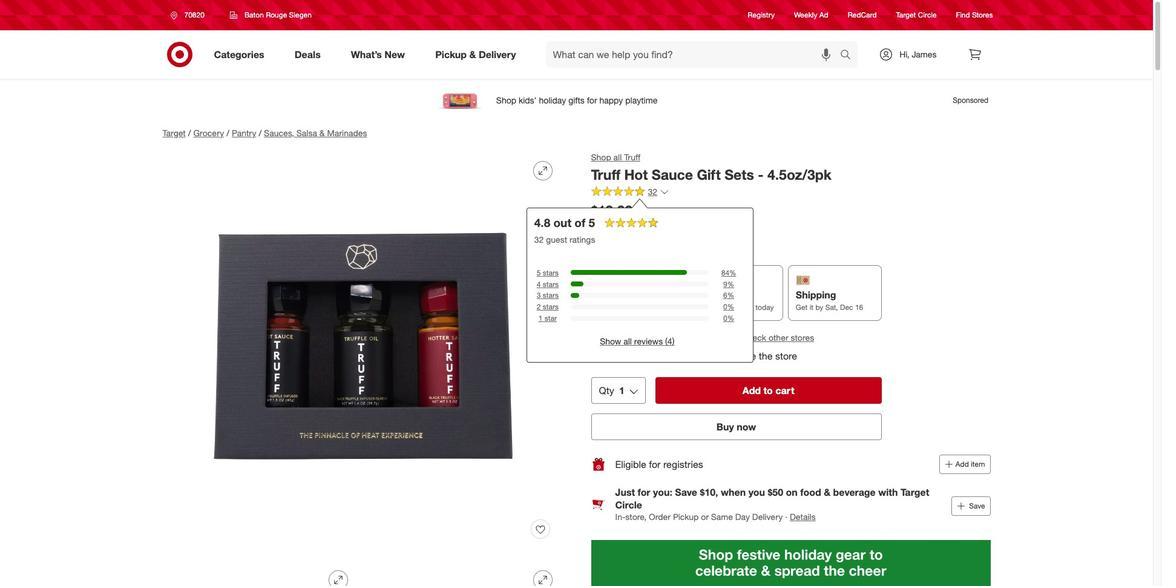 Task type: describe. For each thing, give the bounding box(es) containing it.
∙
[[785, 511, 788, 522]]

84
[[722, 268, 730, 277]]

$50
[[768, 486, 784, 499]]

2 horizontal spatial 2
[[650, 350, 655, 362]]

hi, james
[[900, 49, 937, 59]]

at inside $19.99 ( $4.44 /ounce ) at baton rouge siegen
[[591, 222, 598, 232]]

eligible
[[615, 458, 647, 470]]

buy
[[717, 421, 734, 433]]

1 vertical spatial hours
[[658, 350, 682, 362]]

as
[[726, 303, 734, 312]]

4
[[537, 279, 541, 289]]

0 for stars
[[724, 302, 728, 311]]

grocery link
[[193, 128, 224, 138]]

delivery inside just for you: save $10, when you $50 on food & beverage with target circle in-store, order pickup or same day delivery ∙ details
[[753, 511, 783, 522]]

find stores link
[[956, 10, 993, 20]]

2 horizontal spatial rouge
[[670, 331, 700, 343]]

$19.99
[[591, 201, 633, 218]]

4.8
[[535, 215, 551, 229]]

registry link
[[748, 10, 775, 20]]

what's new
[[351, 48, 405, 60]]

show all reviews (4) button
[[600, 336, 675, 348]]

store
[[776, 350, 797, 362]]

pickup inside just for you: save $10, when you $50 on food & beverage with target circle in-store, order pickup or same day delivery ∙ details
[[673, 511, 699, 522]]

target link
[[163, 128, 186, 138]]

9
[[724, 279, 728, 289]]

& inside just for you: save $10, when you $50 on food & beverage with target circle in-store, order pickup or same day delivery ∙ details
[[824, 486, 831, 499]]

pick up at baton rouge siegen
[[591, 331, 734, 343]]

target / grocery / pantry / sauces, salsa & marinades
[[163, 128, 367, 138]]

/ounce
[[658, 207, 685, 217]]

cart
[[776, 385, 795, 397]]

the
[[759, 350, 773, 362]]

find
[[956, 11, 970, 20]]

shop all truff truff hot sauce gift sets - 4.5oz/3pk
[[591, 152, 832, 183]]

1 vertical spatial advertisement region
[[591, 540, 991, 586]]

% for 3 stars
[[728, 291, 735, 300]]

guest
[[546, 234, 567, 244]]

2 inside pickup ready within 2 hours
[[643, 303, 647, 312]]

target inside just for you: save $10, when you $50 on food & beverage with target circle in-store, order pickup or same day delivery ∙ details
[[901, 486, 930, 499]]

search
[[835, 49, 864, 62]]

4.5oz/3pk
[[768, 166, 832, 183]]

circle inside just for you: save $10, when you $50 on food & beverage with target circle in-store, order pickup or same day delivery ∙ details
[[615, 499, 642, 511]]

9 %
[[724, 279, 735, 289]]

0 horizontal spatial delivery
[[479, 48, 516, 60]]

add for add to cart
[[743, 385, 761, 397]]

stores
[[972, 11, 993, 20]]

by
[[816, 303, 824, 312]]

3
[[537, 291, 541, 300]]

categories
[[214, 48, 264, 60]]

what's
[[351, 48, 382, 60]]

-
[[758, 166, 764, 183]]

store,
[[626, 511, 647, 522]]

(4)
[[665, 336, 675, 346]]

hours inside pickup ready within 2 hours
[[649, 303, 667, 312]]

target for target circle
[[896, 11, 916, 20]]

same
[[711, 511, 733, 522]]

pantry
[[232, 128, 256, 138]]

you:
[[653, 486, 673, 499]]

out
[[554, 215, 572, 229]]

for for you:
[[638, 486, 651, 499]]

ready inside pickup ready within 2 hours
[[599, 303, 620, 312]]

1 horizontal spatial truff
[[624, 152, 641, 162]]

what's new link
[[341, 41, 420, 68]]

truff hot sauce gift sets - 4.5oz/3pk, 1 of 6 image
[[163, 151, 562, 551]]

shipping get it by sat, dec 16
[[796, 289, 864, 312]]

baton inside baton rouge siegen dropdown button
[[245, 10, 264, 19]]

you
[[749, 486, 765, 499]]

marinades
[[327, 128, 367, 138]]

pickup
[[699, 350, 728, 362]]

16
[[855, 303, 864, 312]]

find stores
[[956, 11, 993, 20]]

with
[[879, 486, 898, 499]]

ratings
[[570, 234, 595, 244]]

check other stores
[[742, 332, 814, 342]]

pick
[[591, 331, 611, 343]]

day
[[736, 511, 750, 522]]

2 horizontal spatial siegen
[[703, 331, 734, 343]]

salsa
[[297, 128, 317, 138]]

or
[[701, 511, 709, 522]]

hi,
[[900, 49, 910, 59]]

show
[[600, 336, 621, 346]]

as
[[698, 303, 706, 312]]

0 % for star
[[724, 314, 735, 323]]

1 horizontal spatial at
[[628, 331, 637, 343]]

stars for 2 stars
[[543, 302, 559, 311]]

item
[[971, 460, 985, 469]]

add item
[[956, 460, 985, 469]]

weekly
[[794, 11, 818, 20]]

% for 4 stars
[[728, 279, 735, 289]]

2 / from the left
[[227, 128, 229, 138]]

image gallery element
[[163, 151, 562, 586]]

details
[[790, 511, 816, 522]]

0 % for stars
[[724, 302, 735, 311]]

grocery
[[193, 128, 224, 138]]

shop
[[591, 152, 611, 162]]

target circle link
[[896, 10, 937, 20]]

qty 1
[[599, 385, 625, 397]]

redcard link
[[848, 10, 877, 20]]

get
[[796, 303, 808, 312]]

0 vertical spatial for
[[685, 350, 696, 362]]

star
[[545, 314, 557, 323]]

all for truff
[[614, 152, 622, 162]]

1 horizontal spatial 5
[[589, 215, 595, 229]]

pantry link
[[232, 128, 256, 138]]

siegen inside dropdown button
[[289, 10, 312, 19]]

now
[[737, 421, 756, 433]]

truff hot sauce gift sets - 4.5oz/3pk, 2 of 6 image
[[163, 561, 358, 586]]

of
[[575, 215, 586, 229]]

1 vertical spatial ready
[[591, 350, 619, 362]]

baton rouge siegen button
[[640, 330, 734, 344]]

save inside save 'button'
[[969, 501, 985, 510]]

sauces,
[[264, 128, 294, 138]]

reviews
[[634, 336, 663, 346]]

just
[[615, 486, 635, 499]]



Task type: locate. For each thing, give the bounding box(es) containing it.
5 stars
[[537, 268, 559, 277]]

add inside add to cart button
[[743, 385, 761, 397]]

add to cart
[[743, 385, 795, 397]]

deals link
[[284, 41, 336, 68]]

pickup
[[435, 48, 467, 60], [599, 289, 631, 301], [673, 511, 699, 522]]

)
[[685, 207, 687, 217]]

1 horizontal spatial circle
[[918, 11, 937, 20]]

add
[[743, 385, 761, 397], [956, 460, 969, 469]]

baton rouge siegen button
[[222, 4, 320, 26]]

0 vertical spatial advertisement region
[[153, 86, 1001, 115]]

0 horizontal spatial save
[[675, 486, 697, 499]]

% for 1 star
[[728, 314, 735, 323]]

siegen down /ounce in the right top of the page
[[653, 222, 679, 232]]

stars down 4 stars
[[543, 291, 559, 300]]

& inside pickup & delivery link
[[470, 48, 476, 60]]

target circle
[[896, 11, 937, 20]]

to
[[764, 385, 773, 397]]

all right shop
[[614, 152, 622, 162]]

shipping
[[796, 289, 837, 301]]

sat,
[[826, 303, 838, 312]]

stars for 3 stars
[[543, 291, 559, 300]]

32
[[648, 186, 658, 197], [535, 234, 544, 244]]

1 0 % from the top
[[724, 302, 735, 311]]

0 vertical spatial &
[[470, 48, 476, 60]]

0 vertical spatial save
[[675, 486, 697, 499]]

2 vertical spatial target
[[901, 486, 930, 499]]

registries
[[664, 458, 703, 470]]

1 vertical spatial siegen
[[653, 222, 679, 232]]

1 vertical spatial delivery
[[698, 289, 735, 301]]

circle down just
[[615, 499, 642, 511]]

1 vertical spatial &
[[320, 128, 325, 138]]

1 horizontal spatial all
[[624, 336, 632, 346]]

0 horizontal spatial 1
[[539, 314, 543, 323]]

1 right qty
[[619, 385, 625, 397]]

0 vertical spatial rouge
[[266, 10, 287, 19]]

1 vertical spatial within
[[622, 350, 647, 362]]

new
[[385, 48, 405, 60]]

circle
[[918, 11, 937, 20], [615, 499, 642, 511]]

2 vertical spatial delivery
[[753, 511, 783, 522]]

/ left 'pantry' link at the left top of the page
[[227, 128, 229, 138]]

show all reviews (4)
[[600, 336, 675, 346]]

/ right target link
[[188, 128, 191, 138]]

rouge up the deals link
[[266, 10, 287, 19]]

0 down as
[[724, 314, 728, 323]]

3 / from the left
[[259, 128, 262, 138]]

sets
[[725, 166, 754, 183]]

2 0 % from the top
[[724, 314, 735, 323]]

/ right "pantry"
[[259, 128, 262, 138]]

2 vertical spatial &
[[824, 486, 831, 499]]

add for add item
[[956, 460, 969, 469]]

0 horizontal spatial 32
[[535, 234, 544, 244]]

truff down shop
[[591, 166, 621, 183]]

all
[[614, 152, 622, 162], [624, 336, 632, 346]]

1 left 'star'
[[539, 314, 543, 323]]

rouge inside $19.99 ( $4.44 /ounce ) at baton rouge siegen
[[626, 222, 651, 232]]

1 vertical spatial save
[[969, 501, 985, 510]]

stars for 4 stars
[[543, 279, 559, 289]]

pickup inside pickup & delivery link
[[435, 48, 467, 60]]

for left you:
[[638, 486, 651, 499]]

70820 button
[[163, 4, 217, 26]]

0 horizontal spatial pickup
[[435, 48, 467, 60]]

sauces, salsa & marinades link
[[264, 128, 367, 138]]

1 vertical spatial target
[[163, 128, 186, 138]]

within down show all reviews (4) button
[[622, 350, 647, 362]]

0 vertical spatial circle
[[918, 11, 937, 20]]

4.8 out of 5
[[535, 215, 595, 229]]

today
[[756, 303, 774, 312]]

0 for star
[[724, 314, 728, 323]]

0 vertical spatial 0
[[724, 302, 728, 311]]

3 stars from the top
[[543, 291, 559, 300]]

%
[[730, 268, 737, 277], [728, 279, 735, 289], [728, 291, 735, 300], [728, 302, 735, 311], [728, 314, 735, 323]]

% up 9 %
[[730, 268, 737, 277]]

0 horizontal spatial all
[[614, 152, 622, 162]]

1 star
[[539, 314, 557, 323]]

ad
[[820, 11, 829, 20]]

2 up the reviews
[[643, 303, 647, 312]]

2 0 from the top
[[724, 314, 728, 323]]

pickup & delivery link
[[425, 41, 531, 68]]

save inside just for you: save $10, when you $50 on food & beverage with target circle in-store, order pickup or same day delivery ∙ details
[[675, 486, 697, 499]]

stores
[[791, 332, 814, 342]]

at right of at the top
[[591, 222, 598, 232]]

5
[[589, 215, 595, 229], [537, 268, 541, 277]]

1 vertical spatial for
[[649, 458, 661, 470]]

% down as
[[728, 314, 735, 323]]

% down 6 %
[[728, 302, 735, 311]]

2 horizontal spatial pickup
[[673, 511, 699, 522]]

6
[[724, 291, 728, 300]]

1 horizontal spatial baton
[[601, 222, 623, 232]]

2 down 3
[[537, 302, 541, 311]]

32 for 32 guest ratings
[[535, 234, 544, 244]]

target left grocery 'link' on the top left of the page
[[163, 128, 186, 138]]

check other stores button
[[741, 331, 815, 344]]

0 vertical spatial 5
[[589, 215, 595, 229]]

1 vertical spatial baton
[[601, 222, 623, 232]]

1 vertical spatial at
[[628, 331, 637, 343]]

What can we help you find? suggestions appear below search field
[[546, 41, 844, 68]]

0 vertical spatial truff
[[624, 152, 641, 162]]

4 stars
[[537, 279, 559, 289]]

1 horizontal spatial 2
[[643, 303, 647, 312]]

2 vertical spatial for
[[638, 486, 651, 499]]

stars up 'star'
[[543, 302, 559, 311]]

1 horizontal spatial 1
[[619, 385, 625, 397]]

all right "show"
[[624, 336, 632, 346]]

0 vertical spatial pickup
[[435, 48, 467, 60]]

0 vertical spatial target
[[896, 11, 916, 20]]

32 guest ratings
[[535, 234, 595, 244]]

details button
[[790, 511, 816, 523]]

1 vertical spatial truff
[[591, 166, 621, 183]]

pickup & delivery
[[435, 48, 516, 60]]

hours up pick up at baton rouge siegen in the right bottom of the page
[[649, 303, 667, 312]]

0 horizontal spatial 5
[[537, 268, 541, 277]]

food
[[801, 486, 821, 499]]

1 vertical spatial 0 %
[[724, 314, 735, 323]]

0 vertical spatial hours
[[649, 303, 667, 312]]

search button
[[835, 41, 864, 70]]

0 vertical spatial delivery
[[479, 48, 516, 60]]

1 horizontal spatial 32
[[648, 186, 658, 197]]

32 down 4.8 at the left
[[535, 234, 544, 244]]

1 vertical spatial 32
[[535, 234, 544, 244]]

all inside shop all truff truff hot sauce gift sets - 4.5oz/3pk
[[614, 152, 622, 162]]

/
[[188, 128, 191, 138], [227, 128, 229, 138], [259, 128, 262, 138]]

circle left "find"
[[918, 11, 937, 20]]

add item button
[[940, 455, 991, 474]]

for
[[685, 350, 696, 362], [649, 458, 661, 470], [638, 486, 651, 499]]

% up 6 %
[[728, 279, 735, 289]]

0 % down as
[[724, 314, 735, 323]]

eligible for registries
[[615, 458, 703, 470]]

ready down "show"
[[591, 350, 619, 362]]

0 horizontal spatial at
[[591, 222, 598, 232]]

$4.44
[[638, 207, 658, 217]]

for down baton rouge siegen button
[[685, 350, 696, 362]]

stars for 5 stars
[[543, 268, 559, 277]]

0 % down 6 %
[[724, 302, 735, 311]]

james
[[912, 49, 937, 59]]

32 for 32
[[648, 186, 658, 197]]

(
[[635, 207, 638, 217]]

pickup for ready
[[599, 289, 631, 301]]

save left $10,
[[675, 486, 697, 499]]

0 vertical spatial siegen
[[289, 10, 312, 19]]

weekly ad link
[[794, 10, 829, 20]]

0 horizontal spatial /
[[188, 128, 191, 138]]

1 horizontal spatial add
[[956, 460, 969, 469]]

target up hi,
[[896, 11, 916, 20]]

hours
[[649, 303, 667, 312], [658, 350, 682, 362]]

target for target / grocery / pantry / sauces, salsa & marinades
[[163, 128, 186, 138]]

for inside just for you: save $10, when you $50 on food & beverage with target circle in-store, order pickup or same day delivery ∙ details
[[638, 486, 651, 499]]

1 vertical spatial rouge
[[626, 222, 651, 232]]

soon
[[708, 303, 724, 312]]

deals
[[295, 48, 321, 60]]

truff up the hot at the top right
[[624, 152, 641, 162]]

2 horizontal spatial delivery
[[753, 511, 783, 522]]

1 vertical spatial 5
[[537, 268, 541, 277]]

up
[[614, 331, 626, 343]]

11am
[[736, 303, 754, 312]]

delivery inside delivery as soon as 11am today
[[698, 289, 735, 301]]

2 stars
[[537, 302, 559, 311]]

0 horizontal spatial add
[[743, 385, 761, 397]]

pickup up up
[[599, 289, 631, 301]]

2 down the reviews
[[650, 350, 655, 362]]

1 horizontal spatial delivery
[[698, 289, 735, 301]]

1 horizontal spatial siegen
[[653, 222, 679, 232]]

all inside button
[[624, 336, 632, 346]]

in-
[[615, 511, 626, 522]]

1 / from the left
[[188, 128, 191, 138]]

0 vertical spatial ready
[[599, 303, 620, 312]]

ready within 2 hours for pickup inside the store
[[591, 350, 797, 362]]

1 vertical spatial 0
[[724, 314, 728, 323]]

2 horizontal spatial baton
[[640, 331, 667, 343]]

siegen inside $19.99 ( $4.44 /ounce ) at baton rouge siegen
[[653, 222, 679, 232]]

ready up pick
[[599, 303, 620, 312]]

baton inside $19.99 ( $4.44 /ounce ) at baton rouge siegen
[[601, 222, 623, 232]]

1 vertical spatial 1
[[619, 385, 625, 397]]

1 0 from the top
[[724, 302, 728, 311]]

all for (4)
[[624, 336, 632, 346]]

1 horizontal spatial pickup
[[599, 289, 631, 301]]

0 horizontal spatial truff
[[591, 166, 621, 183]]

1 horizontal spatial rouge
[[626, 222, 651, 232]]

for for registries
[[649, 458, 661, 470]]

sauce
[[652, 166, 693, 183]]

2 vertical spatial baton
[[640, 331, 667, 343]]

0 down 6
[[724, 302, 728, 311]]

save
[[675, 486, 697, 499], [969, 501, 985, 510]]

for right eligible
[[649, 458, 661, 470]]

just for you: save $10, when you $50 on food & beverage with target circle in-store, order pickup or same day delivery ∙ details
[[615, 486, 930, 522]]

other
[[769, 332, 789, 342]]

0 horizontal spatial rouge
[[266, 10, 287, 19]]

1 vertical spatial add
[[956, 460, 969, 469]]

2 stars from the top
[[543, 279, 559, 289]]

advertisement region
[[153, 86, 1001, 115], [591, 540, 991, 586]]

siegen up the deals
[[289, 10, 312, 19]]

2 vertical spatial pickup
[[673, 511, 699, 522]]

0 horizontal spatial 2
[[537, 302, 541, 311]]

$19.99 ( $4.44 /ounce ) at baton rouge siegen
[[591, 201, 687, 232]]

add left the item
[[956, 460, 969, 469]]

0 horizontal spatial siegen
[[289, 10, 312, 19]]

0 vertical spatial 1
[[539, 314, 543, 323]]

target right with
[[901, 486, 930, 499]]

% for 2 stars
[[728, 302, 735, 311]]

5 up 4
[[537, 268, 541, 277]]

0 horizontal spatial baton
[[245, 10, 264, 19]]

0 horizontal spatial circle
[[615, 499, 642, 511]]

pickup left or
[[673, 511, 699, 522]]

pickup inside pickup ready within 2 hours
[[599, 289, 631, 301]]

beverage
[[833, 486, 876, 499]]

ready
[[599, 303, 620, 312], [591, 350, 619, 362]]

siegen
[[289, 10, 312, 19], [653, 222, 679, 232], [703, 331, 734, 343]]

weekly ad
[[794, 11, 829, 20]]

stars up 4 stars
[[543, 268, 559, 277]]

% for 5 stars
[[730, 268, 737, 277]]

0 vertical spatial 0 %
[[724, 302, 735, 311]]

add inside add item button
[[956, 460, 969, 469]]

pickup for &
[[435, 48, 467, 60]]

0 vertical spatial within
[[622, 303, 641, 312]]

0 vertical spatial all
[[614, 152, 622, 162]]

save button
[[952, 496, 991, 516]]

5 right of at the top
[[589, 215, 595, 229]]

0 horizontal spatial &
[[320, 128, 325, 138]]

stars down 5 stars
[[543, 279, 559, 289]]

rouge inside dropdown button
[[266, 10, 287, 19]]

0 vertical spatial 32
[[648, 186, 658, 197]]

% down 9 %
[[728, 291, 735, 300]]

6 %
[[724, 291, 735, 300]]

$10,
[[700, 486, 718, 499]]

1 horizontal spatial save
[[969, 501, 985, 510]]

0 vertical spatial at
[[591, 222, 598, 232]]

2 vertical spatial rouge
[[670, 331, 700, 343]]

within up up
[[622, 303, 641, 312]]

2 horizontal spatial /
[[259, 128, 262, 138]]

1 vertical spatial circle
[[615, 499, 642, 511]]

0 vertical spatial baton
[[245, 10, 264, 19]]

on
[[786, 486, 798, 499]]

save down the item
[[969, 501, 985, 510]]

within inside pickup ready within 2 hours
[[622, 303, 641, 312]]

0 vertical spatial add
[[743, 385, 761, 397]]

rouge down the (
[[626, 222, 651, 232]]

1 vertical spatial pickup
[[599, 289, 631, 301]]

2 horizontal spatial &
[[824, 486, 831, 499]]

redcard
[[848, 11, 877, 20]]

4 stars from the top
[[543, 302, 559, 311]]

inside
[[731, 350, 756, 362]]

rouge
[[266, 10, 287, 19], [626, 222, 651, 232], [670, 331, 700, 343]]

truff hot sauce gift sets - 4.5oz/3pk, 3 of 6 image
[[367, 561, 562, 586]]

pickup right new
[[435, 48, 467, 60]]

siegen up pickup
[[703, 331, 734, 343]]

3 stars
[[537, 291, 559, 300]]

hours down (4)
[[658, 350, 682, 362]]

buy now button
[[591, 414, 882, 440]]

add left the to
[[743, 385, 761, 397]]

at right up
[[628, 331, 637, 343]]

32 up $4.44
[[648, 186, 658, 197]]

1 horizontal spatial &
[[470, 48, 476, 60]]

1 stars from the top
[[543, 268, 559, 277]]

rouge up ready within 2 hours for pickup inside the store
[[670, 331, 700, 343]]

2 vertical spatial siegen
[[703, 331, 734, 343]]

1 horizontal spatial /
[[227, 128, 229, 138]]

1 vertical spatial all
[[624, 336, 632, 346]]



Task type: vqa. For each thing, say whether or not it's contained in the screenshot.
option in Sort Dialog
no



